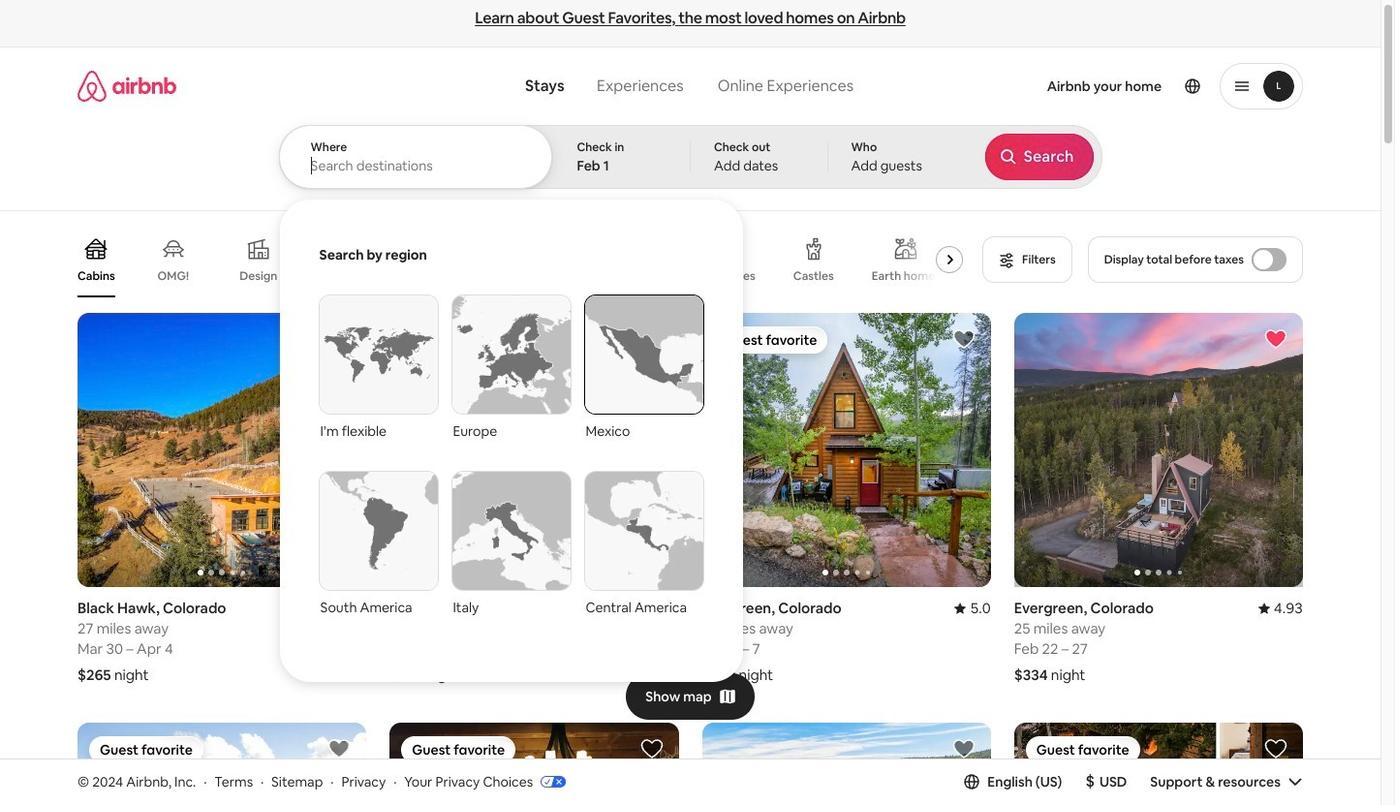 Task type: locate. For each thing, give the bounding box(es) containing it.
tab panel
[[279, 125, 1102, 682]]

group
[[78, 222, 971, 297], [78, 313, 366, 587], [390, 313, 968, 587], [702, 313, 991, 587], [1014, 313, 1303, 587], [78, 723, 366, 805], [390, 723, 679, 805], [702, 723, 991, 805], [1014, 723, 1303, 805]]

None search field
[[279, 47, 1102, 682]]

add to wishlist: evergreen, colorado image
[[640, 327, 663, 351], [952, 327, 975, 351]]

0 horizontal spatial add to wishlist: evergreen, colorado image
[[640, 327, 663, 351]]

1 horizontal spatial add to wishlist: evergreen, colorado image
[[952, 327, 975, 351]]

2 add to wishlist: evergreen, colorado image from the left
[[952, 327, 975, 351]]

4.81 out of 5 average rating image
[[322, 599, 366, 617]]

what can we help you find? tab list
[[510, 65, 700, 108]]

add to wishlist: nederland, colorado image
[[952, 738, 975, 761]]

remove from wishlist: evergreen, colorado image
[[1264, 327, 1288, 351]]

add to wishlist: evergreen, colorado image
[[1264, 738, 1288, 761]]



Task type: describe. For each thing, give the bounding box(es) containing it.
Search destinations search field
[[311, 157, 522, 174]]

4.99 out of 5 average rating image
[[634, 599, 679, 617]]

profile element
[[884, 47, 1303, 125]]

add to wishlist: ward, colorado image
[[640, 738, 663, 761]]

1 add to wishlist: evergreen, colorado image from the left
[[640, 327, 663, 351]]

5.0 out of 5 average rating image
[[955, 599, 991, 617]]

add to wishlist: black hawk, colorado image
[[328, 327, 351, 351]]

4.93 out of 5 average rating image
[[1258, 599, 1303, 617]]

add to wishlist: bailey, colorado image
[[328, 738, 351, 761]]



Task type: vqa. For each thing, say whether or not it's contained in the screenshot.
top View
no



